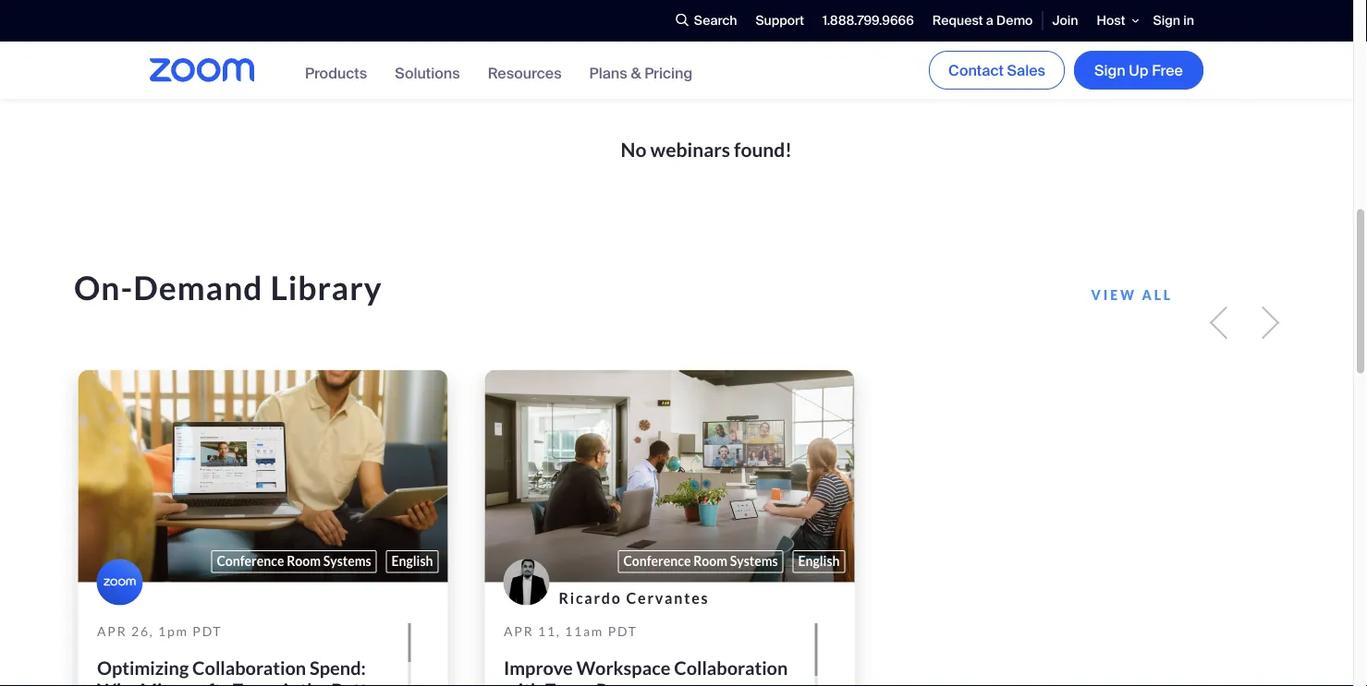 Task type: locate. For each thing, give the bounding box(es) containing it.
collaboration
[[192, 658, 306, 680], [674, 658, 788, 680]]

1 english link from the left
[[386, 551, 439, 574]]

view all link for show recurring events
[[1091, 28, 1210, 50]]

contact sales link
[[929, 51, 1065, 89]]

collaboration inside improve workspace collaboration with zoom rooms
[[674, 658, 788, 680]]

2 room from the left
[[694, 554, 728, 570]]

1 horizontal spatial english
[[798, 554, 840, 570]]

0 horizontal spatial conference room systems link
[[211, 551, 377, 574]]

all for show recurring events
[[1142, 31, 1173, 47]]

zoom
[[544, 680, 592, 687]]

host button
[[1088, 0, 1144, 41]]

&
[[631, 63, 641, 83]]

0 vertical spatial view all
[[1091, 31, 1173, 47]]

sign for sign up free
[[1095, 60, 1126, 80]]

no
[[621, 137, 647, 161]]

upcoming
[[74, 12, 230, 51]]

0 vertical spatial view all link
[[1091, 28, 1210, 50]]

all
[[1142, 31, 1173, 47], [1142, 287, 1173, 303]]

0 horizontal spatial pdt
[[192, 623, 222, 639]]

1 conference from the left
[[217, 554, 284, 570]]

collaboration inside optimizing collaboration spend: why microsoft+zoom is the bette
[[192, 658, 306, 680]]

products
[[305, 63, 367, 83]]

1.888.799.9666
[[823, 12, 914, 29]]

conference room systems
[[217, 554, 371, 570], [624, 554, 778, 570]]

1 vertical spatial view all
[[1091, 287, 1173, 303]]

0 horizontal spatial collaboration
[[192, 658, 306, 680]]

1 vertical spatial sign
[[1095, 60, 1126, 80]]

the
[[300, 680, 327, 687]]

systems for collaboration
[[730, 554, 778, 570]]

0 vertical spatial sign
[[1153, 12, 1181, 29]]

free
[[1152, 60, 1183, 80]]

workspace
[[576, 658, 670, 680]]

resources button
[[488, 63, 562, 83]]

0 horizontal spatial room
[[287, 554, 321, 570]]

sign left in
[[1153, 12, 1181, 29]]

sign
[[1153, 12, 1181, 29], [1095, 60, 1126, 80]]

apr left 11,
[[503, 623, 533, 639]]

1 horizontal spatial sign
[[1153, 12, 1181, 29]]

1 view all from the top
[[1091, 31, 1173, 47]]

1 systems from the left
[[323, 554, 371, 570]]

1 conference room systems link from the left
[[211, 551, 377, 574]]

resources
[[488, 63, 562, 83]]

2 conference room systems from the left
[[624, 554, 778, 570]]

room for spend:
[[287, 554, 321, 570]]

apr for improve workspace collaboration with zoom rooms
[[503, 623, 533, 639]]

0 horizontal spatial systems
[[323, 554, 371, 570]]

pdt down ricardo cervantes
[[608, 623, 637, 639]]

conference room systems link
[[211, 551, 377, 574], [618, 551, 784, 574]]

demo
[[997, 12, 1033, 29]]

solutions
[[395, 63, 460, 83]]

1 horizontal spatial pdt
[[608, 623, 637, 639]]

2 view all from the top
[[1091, 287, 1173, 303]]

1 view all link from the top
[[1091, 28, 1210, 50]]

events
[[968, 31, 1032, 47]]

1 vertical spatial view all link
[[1091, 284, 1210, 306]]

1 vertical spatial all
[[1142, 287, 1173, 303]]

1 horizontal spatial room
[[694, 554, 728, 570]]

english for improve workspace collaboration with zoom rooms
[[798, 554, 840, 570]]

solutions button
[[395, 63, 460, 83]]

2 collaboration from the left
[[674, 658, 788, 680]]

view all
[[1091, 31, 1173, 47], [1091, 287, 1173, 303]]

conference room systems link for spend:
[[211, 551, 377, 574]]

2 all from the top
[[1142, 287, 1173, 303]]

spend:
[[309, 658, 366, 680]]

2 view from the top
[[1091, 287, 1137, 303]]

0 horizontal spatial apr
[[97, 623, 127, 639]]

sales
[[1007, 60, 1046, 80]]

cervantes
[[626, 589, 709, 607]]

1 horizontal spatial systems
[[730, 554, 778, 570]]

0 horizontal spatial conference room systems
[[217, 554, 371, 570]]

2 english from the left
[[798, 554, 840, 570]]

1 horizontal spatial conference
[[624, 554, 691, 570]]

view all link
[[1091, 28, 1210, 50], [1091, 284, 1210, 306]]

0 vertical spatial view
[[1091, 31, 1137, 47]]

zoom logo image
[[150, 58, 254, 82]]

pdt
[[192, 623, 222, 639], [608, 623, 637, 639]]

1 room from the left
[[287, 554, 321, 570]]

view for on-demand library
[[1091, 287, 1137, 303]]

search
[[694, 12, 737, 29]]

1 horizontal spatial conference room systems
[[624, 554, 778, 570]]

2 view all link from the top
[[1091, 284, 1210, 306]]

apr for optimizing collaboration spend: why microsoft+zoom is the bette
[[97, 623, 127, 639]]

pdt right 1pm
[[192, 623, 222, 639]]

1 horizontal spatial conference room systems link
[[618, 551, 784, 574]]

1 conference room systems from the left
[[217, 554, 371, 570]]

all for on-demand library
[[1142, 287, 1173, 303]]

2 systems from the left
[[730, 554, 778, 570]]

0 horizontal spatial sign
[[1095, 60, 1126, 80]]

conference
[[217, 554, 284, 570], [624, 554, 691, 570]]

0 horizontal spatial conference
[[217, 554, 284, 570]]

apr left the 26, at the bottom left of the page
[[97, 623, 127, 639]]

1 all from the top
[[1142, 31, 1173, 47]]

support link
[[747, 1, 814, 41]]

2 conference from the left
[[624, 554, 691, 570]]

0 horizontal spatial english link
[[386, 551, 439, 574]]

0 horizontal spatial english
[[392, 554, 433, 570]]

english link
[[386, 551, 439, 574], [793, 551, 846, 574]]

1 horizontal spatial apr
[[503, 623, 533, 639]]

sign left up
[[1095, 60, 1126, 80]]

apr
[[97, 623, 127, 639], [503, 623, 533, 639]]

1 english from the left
[[392, 554, 433, 570]]

with
[[503, 680, 541, 687]]

view all for on-demand library
[[1091, 287, 1173, 303]]

conference room systems link for collaboration
[[618, 551, 784, 574]]

on-
[[74, 268, 133, 307]]

in
[[1184, 12, 1195, 29]]

1 horizontal spatial english link
[[793, 551, 846, 574]]

2 conference room systems link from the left
[[618, 551, 784, 574]]

pdt for workspace
[[608, 623, 637, 639]]

1 collaboration from the left
[[192, 658, 306, 680]]

is
[[283, 680, 296, 687]]

2 apr from the left
[[503, 623, 533, 639]]

plans
[[590, 63, 628, 83]]

0 vertical spatial all
[[1142, 31, 1173, 47]]

apr 26, 1pm pdt
[[97, 623, 222, 639]]

1 vertical spatial view
[[1091, 287, 1137, 303]]

sign in
[[1153, 12, 1195, 29]]

room
[[287, 554, 321, 570], [694, 554, 728, 570]]

1 apr from the left
[[97, 623, 127, 639]]

1 pdt from the left
[[192, 623, 222, 639]]

show
[[807, 31, 859, 47]]

optimizing collaboration spend: why microsoft+zoom is the bette
[[97, 658, 384, 687]]

view
[[1091, 31, 1137, 47], [1091, 287, 1137, 303]]

systems
[[323, 554, 371, 570], [730, 554, 778, 570]]

english
[[392, 554, 433, 570], [798, 554, 840, 570]]

2 pdt from the left
[[608, 623, 637, 639]]

2 english link from the left
[[793, 551, 846, 574]]

webinars
[[650, 137, 730, 161]]

request
[[933, 12, 983, 29]]

1 horizontal spatial collaboration
[[674, 658, 788, 680]]

1 view from the top
[[1091, 31, 1137, 47]]



Task type: vqa. For each thing, say whether or not it's contained in the screenshot.
English related to Improve Workspace Collaboration with Zoom Rooms
yes



Task type: describe. For each thing, give the bounding box(es) containing it.
sign up free link
[[1074, 51, 1204, 89]]

recurring
[[864, 31, 962, 47]]

why
[[97, 680, 136, 687]]

up
[[1129, 60, 1149, 80]]

pdt for collaboration
[[192, 623, 222, 639]]

microsoft+zoom
[[140, 680, 279, 687]]

conference room systems for spend:
[[217, 554, 371, 570]]

demand
[[133, 268, 263, 307]]

search link
[[676, 1, 747, 41]]

view all for show recurring events
[[1091, 31, 1173, 47]]

sign up free
[[1095, 60, 1183, 80]]

pricing
[[645, 63, 693, 83]]

contact sales
[[949, 60, 1046, 80]]

support
[[756, 12, 804, 29]]

a
[[986, 12, 994, 29]]

sign in link
[[1144, 1, 1204, 41]]

room for collaboration
[[694, 554, 728, 570]]

11,
[[538, 623, 560, 639]]

1.888.799.9666 link
[[814, 1, 924, 41]]

optimizing
[[97, 658, 188, 680]]

conference room systems for collaboration
[[624, 554, 778, 570]]

host
[[1097, 12, 1126, 29]]

view for show recurring events
[[1091, 31, 1137, 47]]

26,
[[131, 623, 154, 639]]

systems for spend:
[[323, 554, 371, 570]]

plans & pricing
[[590, 63, 693, 83]]

apr 11, 11am pdt
[[503, 623, 637, 639]]

view all link for on-demand library
[[1091, 284, 1210, 306]]

sign for sign in
[[1153, 12, 1181, 29]]

ricardo cervantes
[[559, 589, 709, 607]]

english link for improve workspace collaboration with zoom rooms
[[793, 551, 846, 574]]

request a demo link
[[924, 1, 1042, 41]]

plans & pricing link
[[590, 63, 693, 83]]

improve workspace collaboration with zoom rooms
[[503, 658, 788, 687]]

1pm
[[158, 623, 188, 639]]

found!
[[734, 137, 792, 161]]

rooms
[[596, 680, 652, 687]]

products button
[[305, 63, 367, 83]]

on-demand library
[[74, 268, 382, 307]]

request a demo
[[933, 12, 1033, 29]]

events
[[237, 12, 342, 51]]

improve
[[503, 658, 572, 680]]

english for optimizing collaboration spend: why microsoft+zoom is the bette
[[392, 554, 433, 570]]

ricardo cervantes link
[[503, 560, 709, 607]]

show recurring events
[[807, 31, 1032, 47]]

upcoming events
[[74, 12, 342, 51]]

english link for optimizing collaboration spend: why microsoft+zoom is the bette
[[386, 551, 439, 574]]

conference for collaboration
[[217, 554, 284, 570]]

no webinars found!
[[621, 137, 792, 161]]

conference for workspace
[[624, 554, 691, 570]]

11am
[[565, 623, 603, 639]]

join link
[[1043, 1, 1088, 41]]

contact
[[949, 60, 1004, 80]]

join
[[1053, 12, 1079, 29]]

library
[[270, 268, 382, 307]]

ricardo
[[559, 589, 622, 607]]



